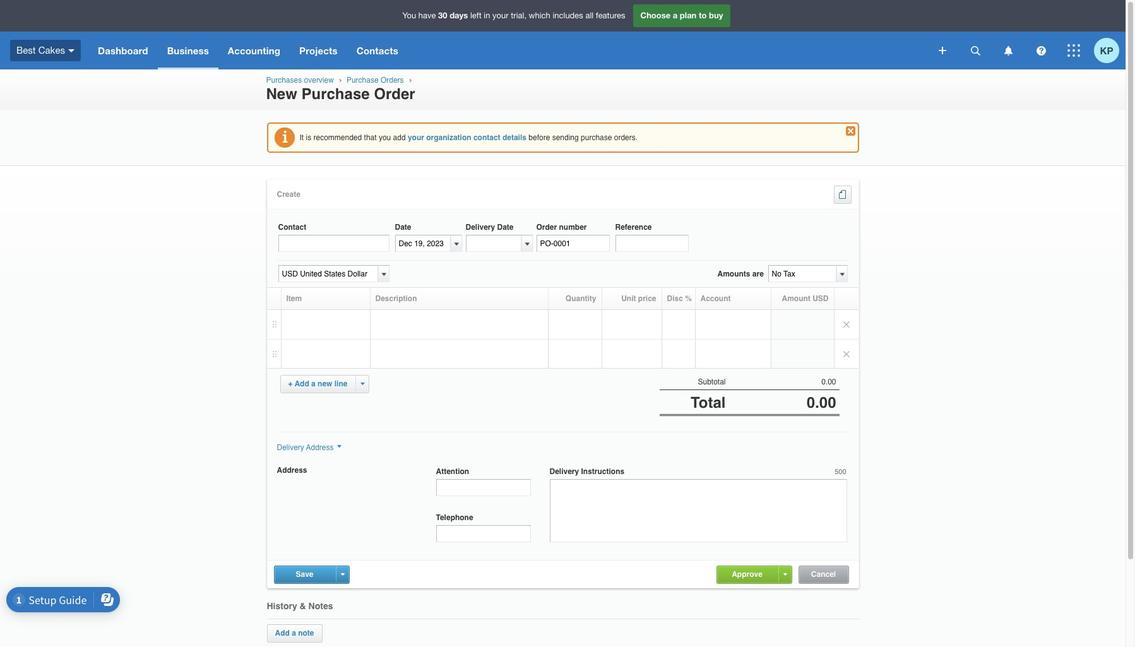Task type: locate. For each thing, give the bounding box(es) containing it.
your right in on the top of the page
[[492, 11, 509, 20]]

2 vertical spatial delivery
[[550, 467, 579, 476]]

item
[[286, 294, 302, 303]]

500
[[835, 468, 846, 476]]

0 horizontal spatial order
[[374, 85, 415, 103]]

0.00 for total
[[807, 394, 836, 412]]

projects
[[299, 45, 338, 56]]

1 horizontal spatial order
[[536, 223, 557, 232]]

1 horizontal spatial a
[[311, 380, 315, 388]]

kp
[[1100, 45, 1113, 56]]

1 vertical spatial delivery
[[277, 443, 304, 452]]

0 vertical spatial 0.00
[[821, 378, 836, 387]]

telephone
[[436, 513, 473, 522]]

add
[[393, 133, 406, 142]]

a for plan
[[673, 10, 677, 20]]

have
[[418, 11, 436, 20]]

1 horizontal spatial date
[[497, 223, 514, 232]]

1 vertical spatial a
[[311, 380, 315, 388]]

cancel button
[[811, 570, 836, 579]]

Date text field
[[395, 235, 450, 252]]

banner
[[0, 0, 1126, 69]]

date up date text box
[[395, 223, 411, 232]]

reference
[[615, 223, 652, 232]]

notes
[[308, 601, 333, 611]]

purchase up new purchase order
[[346, 76, 378, 85]]

unit
[[621, 294, 636, 303]]

add
[[295, 380, 309, 388], [275, 629, 290, 638]]

contact
[[278, 223, 306, 232]]

kp button
[[1094, 32, 1126, 69]]

2 horizontal spatial a
[[673, 10, 677, 20]]

0 vertical spatial purchase
[[346, 76, 378, 85]]

order left number in the top of the page
[[536, 223, 557, 232]]

None text field
[[768, 265, 836, 282]]

+ add a new line button
[[288, 380, 347, 388]]

a left new at the bottom of page
[[311, 380, 315, 388]]

2 horizontal spatial delivery
[[550, 467, 579, 476]]

attention
[[436, 467, 469, 476]]

new
[[266, 85, 297, 103]]

30
[[438, 10, 447, 20]]

a
[[673, 10, 677, 20], [311, 380, 315, 388], [292, 629, 296, 638]]

your organization contact details link
[[408, 133, 526, 142]]

history
[[267, 601, 297, 611]]

it
[[300, 133, 304, 142]]

purchase
[[346, 76, 378, 85], [301, 85, 370, 103]]

approve button
[[732, 570, 762, 579]]

0 horizontal spatial a
[[292, 629, 296, 638]]

a left the plan
[[673, 10, 677, 20]]

0 horizontal spatial your
[[408, 133, 424, 142]]

business
[[167, 45, 209, 56]]

your right add
[[408, 133, 424, 142]]

purchases overview link
[[266, 76, 334, 85]]

in
[[484, 11, 490, 20]]

&
[[300, 601, 306, 611]]

add right +
[[295, 380, 309, 388]]

purchase down overview
[[301, 85, 370, 103]]

choose
[[640, 10, 671, 20]]

Order number text field
[[536, 235, 609, 252]]

save
[[296, 570, 313, 579]]

quantity
[[565, 294, 596, 303]]

you
[[402, 11, 416, 20]]

svg image
[[1067, 44, 1080, 57], [971, 46, 980, 55], [1036, 46, 1046, 55], [939, 47, 946, 54], [68, 49, 74, 52]]

0 vertical spatial a
[[673, 10, 677, 20]]

0 horizontal spatial delivery
[[277, 443, 304, 452]]

0 vertical spatial add
[[295, 380, 309, 388]]

history & notes
[[267, 601, 333, 611]]

+ add a new line
[[288, 380, 347, 388]]

that
[[364, 133, 377, 142]]

1 vertical spatial purchase
[[301, 85, 370, 103]]

your
[[492, 11, 509, 20], [408, 133, 424, 142]]

subtotal
[[698, 378, 726, 387]]

create
[[277, 190, 300, 199]]

0 vertical spatial order
[[374, 85, 415, 103]]

0 horizontal spatial date
[[395, 223, 411, 232]]

projects button
[[290, 32, 347, 69]]

banner containing kp
[[0, 0, 1126, 69]]

address
[[306, 443, 334, 452], [277, 466, 307, 475]]

1 horizontal spatial your
[[492, 11, 509, 20]]

1 date from the left
[[395, 223, 411, 232]]

account
[[700, 294, 731, 303]]

amount usd
[[782, 294, 829, 303]]

purchase
[[581, 133, 612, 142]]

1 horizontal spatial delivery
[[466, 223, 495, 232]]

which
[[529, 11, 550, 20]]

contact
[[473, 133, 500, 142]]

1 vertical spatial 0.00
[[807, 394, 836, 412]]

your inside you have 30 days left in your trial, which includes all features
[[492, 11, 509, 20]]

add left the note
[[275, 629, 290, 638]]

add a note
[[275, 629, 314, 638]]

purchase orders
[[346, 76, 404, 85]]

are
[[752, 270, 764, 279]]

order down 'orders' at the top left of the page
[[374, 85, 415, 103]]

Select a currency text field
[[278, 265, 378, 282]]

approve
[[732, 570, 762, 579]]

2 vertical spatial a
[[292, 629, 296, 638]]

0 vertical spatial your
[[492, 11, 509, 20]]

description
[[375, 294, 417, 303]]

orders
[[381, 76, 404, 85]]

1 vertical spatial your
[[408, 133, 424, 142]]

0 horizontal spatial add
[[275, 629, 290, 638]]

recommended
[[313, 133, 362, 142]]

dashboard link
[[88, 32, 158, 69]]

you
[[379, 133, 391, 142]]

your for days
[[492, 11, 509, 20]]

0 vertical spatial delivery
[[466, 223, 495, 232]]

date up delivery date text field
[[497, 223, 514, 232]]

svg image inside best cakes popup button
[[68, 49, 74, 52]]

a left the note
[[292, 629, 296, 638]]

amounts are
[[717, 270, 764, 279]]

delivery
[[466, 223, 495, 232], [277, 443, 304, 452], [550, 467, 579, 476]]

order
[[374, 85, 415, 103], [536, 223, 557, 232]]



Task type: vqa. For each thing, say whether or not it's contained in the screenshot.
navigation
no



Task type: describe. For each thing, give the bounding box(es) containing it.
Reference text field
[[615, 235, 688, 252]]

+
[[288, 380, 293, 388]]

contacts
[[356, 45, 398, 56]]

cancel
[[811, 570, 836, 579]]

purchase orders link
[[346, 76, 404, 85]]

delivery for delivery address
[[277, 443, 304, 452]]

line
[[334, 380, 347, 388]]

choose a plan to buy
[[640, 10, 723, 20]]

cakes
[[38, 45, 65, 55]]

Delivery Instructions text field
[[550, 479, 847, 542]]

contacts button
[[347, 32, 408, 69]]

all
[[585, 11, 594, 20]]

sending
[[552, 133, 579, 142]]

1 horizontal spatial add
[[295, 380, 309, 388]]

1 vertical spatial order
[[536, 223, 557, 232]]

usd
[[813, 294, 829, 303]]

amount
[[782, 294, 810, 303]]

dashboard
[[98, 45, 148, 56]]

2 date from the left
[[497, 223, 514, 232]]

before
[[529, 133, 550, 142]]

delivery address
[[277, 443, 334, 452]]

your for that
[[408, 133, 424, 142]]

note
[[298, 629, 314, 638]]

disc
[[667, 294, 683, 303]]

number
[[559, 223, 587, 232]]

amounts
[[717, 270, 750, 279]]

price
[[638, 294, 656, 303]]

organization
[[426, 133, 471, 142]]

1 vertical spatial add
[[275, 629, 290, 638]]

delivery address button
[[277, 443, 341, 452]]

trial,
[[511, 11, 526, 20]]

order number
[[536, 223, 587, 232]]

Telephone text field
[[436, 525, 531, 542]]

business button
[[158, 32, 218, 69]]

delivery date
[[466, 223, 514, 232]]

delivery for delivery date
[[466, 223, 495, 232]]

best cakes button
[[0, 32, 88, 69]]

you have 30 days left in your trial, which includes all features
[[402, 10, 625, 20]]

disc %
[[667, 294, 692, 303]]

Contact text field
[[278, 235, 389, 252]]

Delivery Date text field
[[466, 235, 521, 252]]

features
[[596, 11, 625, 20]]

plan
[[680, 10, 696, 20]]

is
[[306, 133, 311, 142]]

unit price
[[621, 294, 656, 303]]

new purchase order
[[266, 85, 415, 103]]

save button
[[296, 570, 313, 579]]

best cakes
[[16, 45, 65, 55]]

%
[[685, 294, 692, 303]]

el image
[[848, 190, 850, 199]]

overview
[[304, 76, 334, 85]]

buy
[[709, 10, 723, 20]]

0 vertical spatial address
[[306, 443, 334, 452]]

accounting button
[[218, 32, 290, 69]]

it is recommended that you add your organization contact details before sending purchase orders.
[[300, 133, 638, 142]]

purchases
[[266, 76, 302, 85]]

add a note button
[[275, 629, 314, 638]]

accounting
[[228, 45, 280, 56]]

Attention text field
[[436, 479, 531, 496]]

left
[[470, 11, 481, 20]]

a for note
[[292, 629, 296, 638]]

days
[[450, 10, 468, 20]]

new
[[318, 380, 332, 388]]

includes
[[553, 11, 583, 20]]

1 vertical spatial address
[[277, 466, 307, 475]]

purchases overview
[[266, 76, 334, 85]]

details
[[502, 133, 526, 142]]

delivery instructions
[[550, 467, 624, 476]]

total
[[691, 394, 726, 412]]

best
[[16, 45, 36, 55]]

0.00 for subtotal
[[821, 378, 836, 387]]

svg image
[[1004, 46, 1012, 55]]

to
[[699, 10, 707, 20]]

instructions
[[581, 467, 624, 476]]

orders.
[[614, 133, 638, 142]]

delivery for delivery instructions
[[550, 467, 579, 476]]



